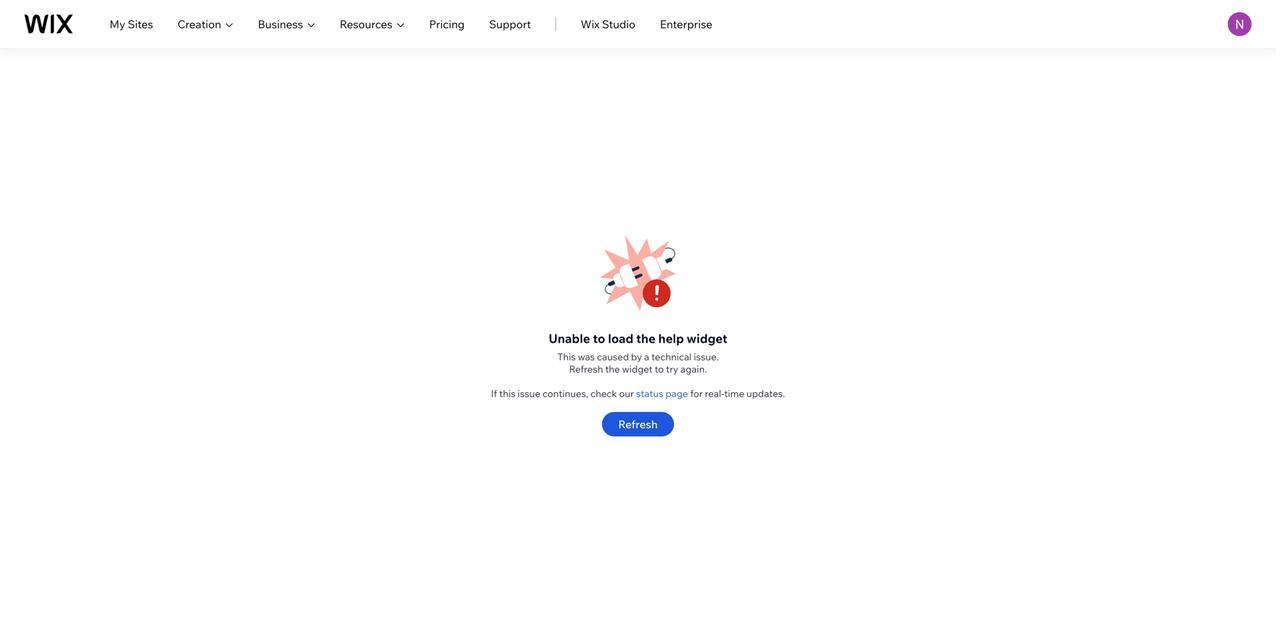 Task type: vqa. For each thing, say whether or not it's contained in the screenshot.
after within the 'list item'
no



Task type: locate. For each thing, give the bounding box(es) containing it.
my
[[110, 17, 125, 31]]

1 horizontal spatial widget
[[687, 331, 728, 346]]

unable to load the help widget
[[549, 331, 728, 346]]

1 vertical spatial widget
[[622, 363, 653, 375]]

resources button
[[340, 16, 405, 32]]

wix studio
[[581, 17, 636, 31]]

refresh
[[569, 363, 604, 375], [619, 417, 658, 431]]

0 vertical spatial to
[[593, 331, 606, 346]]

this
[[500, 388, 516, 399]]

check
[[591, 388, 617, 399]]

0 horizontal spatial refresh
[[569, 363, 604, 375]]

to left try
[[655, 363, 664, 375]]

updates.
[[747, 388, 786, 399]]

wix
[[581, 17, 600, 31]]

support link
[[489, 16, 531, 32]]

enterprise
[[660, 17, 713, 31]]

0 horizontal spatial the
[[606, 363, 620, 375]]

refresh inside 'button'
[[619, 417, 658, 431]]

for
[[691, 388, 703, 399]]

1 horizontal spatial the
[[637, 331, 656, 346]]

refresh down 'our'
[[619, 417, 658, 431]]

1 vertical spatial to
[[655, 363, 664, 375]]

pricing link
[[429, 16, 465, 32]]

1 vertical spatial refresh
[[619, 417, 658, 431]]

resources
[[340, 17, 393, 31]]

to
[[593, 331, 606, 346], [655, 363, 664, 375]]

this
[[558, 351, 576, 363]]

the up a
[[637, 331, 656, 346]]

enterprise link
[[660, 16, 713, 32]]

widget down 'by'
[[622, 363, 653, 375]]

refresh down was
[[569, 363, 604, 375]]

widget inside this was caused by a technical issue. refresh the widget to try again. if this issue continues, check our
[[622, 363, 653, 375]]

0 horizontal spatial widget
[[622, 363, 653, 375]]

the inside this was caused by a technical issue. refresh the widget to try again. if this issue continues, check our
[[606, 363, 620, 375]]

0 vertical spatial refresh
[[569, 363, 604, 375]]

the down caused
[[606, 363, 620, 375]]

our
[[619, 388, 634, 399]]

by
[[632, 351, 642, 363]]

page
[[666, 388, 689, 399]]

1 horizontal spatial refresh
[[619, 417, 658, 431]]

status
[[637, 388, 664, 399]]

real-
[[705, 388, 725, 399]]

business button
[[258, 16, 315, 32]]

0 vertical spatial widget
[[687, 331, 728, 346]]

to left load on the bottom of page
[[593, 331, 606, 346]]

profile image image
[[1229, 12, 1252, 36]]

widget up issue.
[[687, 331, 728, 346]]

status page link
[[637, 388, 689, 399]]

1 horizontal spatial to
[[655, 363, 664, 375]]

widget
[[687, 331, 728, 346], [622, 363, 653, 375]]

was
[[578, 351, 595, 363]]

1 vertical spatial the
[[606, 363, 620, 375]]

a
[[645, 351, 650, 363]]

the
[[637, 331, 656, 346], [606, 363, 620, 375]]

creation button
[[178, 16, 234, 32]]



Task type: describe. For each thing, give the bounding box(es) containing it.
again.
[[681, 363, 707, 375]]

support
[[489, 17, 531, 31]]

unable
[[549, 331, 591, 346]]

status page for real-time updates.
[[637, 388, 786, 399]]

pricing
[[429, 17, 465, 31]]

studio
[[602, 17, 636, 31]]

caused
[[597, 351, 629, 363]]

refresh button
[[602, 412, 674, 437]]

try
[[666, 363, 679, 375]]

load
[[608, 331, 634, 346]]

sites
[[128, 17, 153, 31]]

creation
[[178, 17, 221, 31]]

technical
[[652, 351, 692, 363]]

time
[[725, 388, 745, 399]]

wix studio link
[[581, 16, 636, 32]]

0 vertical spatial the
[[637, 331, 656, 346]]

my sites link
[[110, 16, 153, 32]]

0 horizontal spatial to
[[593, 331, 606, 346]]

my sites
[[110, 17, 153, 31]]

if
[[491, 388, 497, 399]]

business
[[258, 17, 303, 31]]

this was caused by a technical issue. refresh the widget to try again. if this issue continues, check our
[[491, 351, 719, 399]]

issue.
[[694, 351, 719, 363]]

refresh inside this was caused by a technical issue. refresh the widget to try again. if this issue continues, check our
[[569, 363, 604, 375]]

help
[[659, 331, 684, 346]]

continues,
[[543, 388, 589, 399]]

issue
[[518, 388, 541, 399]]

to inside this was caused by a technical issue. refresh the widget to try again. if this issue continues, check our
[[655, 363, 664, 375]]



